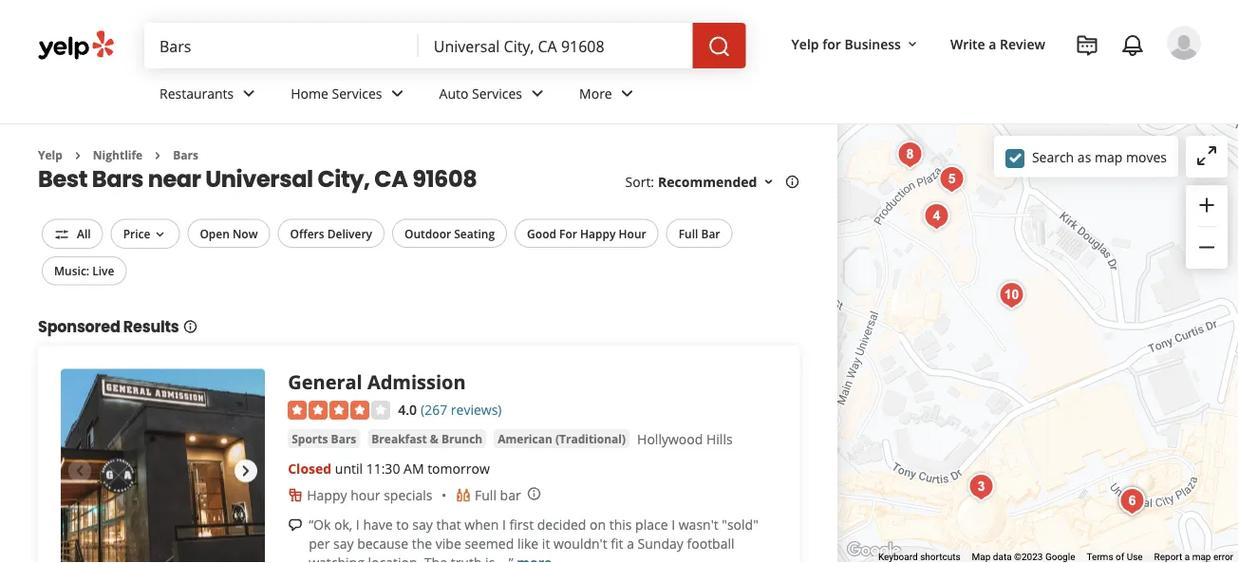 Task type: locate. For each thing, give the bounding box(es) containing it.
american (traditional) link
[[494, 429, 630, 448]]

auto services link
[[424, 68, 564, 123]]

none field near
[[434, 35, 678, 56]]

moves
[[1126, 148, 1167, 166]]

sports bars button
[[288, 429, 360, 448]]

0 vertical spatial 16 chevron down v2 image
[[905, 37, 920, 52]]

16 info v2 image
[[785, 174, 800, 190]]

is,…"
[[485, 553, 513, 563]]

services right home
[[332, 84, 382, 102]]

terms of use link
[[1087, 551, 1143, 563]]

best bars near universal city, ca 91608
[[38, 163, 477, 195]]

services
[[332, 84, 382, 102], [472, 84, 522, 102]]

i
[[356, 515, 360, 533], [502, 515, 506, 533], [672, 515, 675, 533]]

16 chevron down v2 image inside yelp for business button
[[905, 37, 920, 52]]

1 horizontal spatial yelp
[[792, 35, 819, 53]]

0 horizontal spatial map
[[1095, 148, 1123, 166]]

1 horizontal spatial 24 chevron down v2 image
[[386, 82, 409, 105]]

bars down 4 star rating image
[[331, 431, 356, 446]]

i left first on the left
[[502, 515, 506, 533]]

projects image
[[1076, 34, 1099, 57]]

0 horizontal spatial happy
[[307, 486, 347, 504]]

restaurants link
[[144, 68, 276, 123]]

open now
[[200, 225, 258, 241]]

map right as
[[1095, 148, 1123, 166]]

decided
[[537, 515, 586, 533]]

home services
[[291, 84, 382, 102]]

sponsored results
[[38, 316, 179, 337]]

24 chevron down v2 image
[[526, 82, 549, 105], [616, 82, 639, 105]]

24 chevron down v2 image down near field
[[526, 82, 549, 105]]

open now button
[[187, 219, 270, 248]]

full right 16 full bar v2 image
[[475, 486, 497, 504]]

16 info v2 image
[[183, 319, 198, 334]]

0 horizontal spatial 24 chevron down v2 image
[[238, 82, 260, 105]]

yelp left for
[[792, 35, 819, 53]]

write a review link
[[943, 27, 1053, 61]]

16 full bar v2 image
[[456, 487, 471, 503]]

that
[[436, 515, 461, 533]]

24 chevron down v2 image right more
[[616, 82, 639, 105]]

2 24 chevron down v2 image from the left
[[386, 82, 409, 105]]

wasabi at citywalk image
[[993, 276, 1031, 314]]

it
[[542, 534, 550, 552]]

moe's tavern image
[[933, 160, 971, 198]]

duff brewery beer garden image
[[891, 136, 929, 174]]

slideshow element
[[61, 369, 265, 563]]

1 horizontal spatial 16 chevron down v2 image
[[905, 37, 920, 52]]

to
[[396, 515, 409, 533]]

on
[[590, 515, 606, 533]]

91608
[[412, 163, 477, 195]]

nightlife link
[[93, 147, 143, 163]]

24 chevron down v2 image right restaurants
[[238, 82, 260, 105]]

full left bar
[[679, 225, 698, 241]]

football
[[687, 534, 735, 552]]

24 chevron down v2 image inside the more link
[[616, 82, 639, 105]]

16 speech v2 image
[[288, 517, 303, 533]]

offers delivery button
[[278, 219, 385, 248]]

home services link
[[276, 68, 424, 123]]

1 horizontal spatial full
[[679, 225, 698, 241]]

outdoor
[[405, 225, 451, 241]]

1 horizontal spatial 24 chevron down v2 image
[[616, 82, 639, 105]]

2 i from the left
[[502, 515, 506, 533]]

ca
[[374, 163, 408, 195]]

nbc sports grill & brew image
[[963, 468, 1001, 506]]

terms of use
[[1087, 551, 1143, 563]]

i right 'place'
[[672, 515, 675, 533]]

yelp link
[[38, 147, 63, 163]]

zoom in image
[[1196, 194, 1218, 216]]

yelp for yelp link
[[38, 147, 63, 163]]

16 happy hour specials v2 image
[[288, 487, 303, 503]]

0 horizontal spatial i
[[356, 515, 360, 533]]

1 horizontal spatial services
[[472, 84, 522, 102]]

google image
[[843, 538, 905, 563]]

search
[[1032, 148, 1074, 166]]

2 horizontal spatial i
[[672, 515, 675, 533]]

happy up "ok
[[307, 486, 347, 504]]

full bar button
[[666, 219, 733, 248]]

0 horizontal spatial services
[[332, 84, 382, 102]]

1 vertical spatial map
[[1192, 551, 1211, 563]]

24 chevron down v2 image for auto services
[[526, 82, 549, 105]]

keyboard shortcuts
[[878, 551, 961, 563]]

specials
[[384, 486, 433, 504]]

happy inside button
[[580, 225, 616, 241]]

next image
[[235, 460, 258, 482]]

expand map image
[[1196, 144, 1218, 167]]

watching
[[309, 553, 365, 563]]

2 horizontal spatial bars
[[331, 431, 356, 446]]

tomorrow
[[427, 459, 490, 477]]

1 horizontal spatial none field
[[434, 35, 678, 56]]

24 chevron down v2 image left auto
[[386, 82, 409, 105]]

1 horizontal spatial happy
[[580, 225, 616, 241]]

0 horizontal spatial a
[[627, 534, 634, 552]]

error
[[1214, 551, 1234, 563]]

11:30
[[366, 459, 400, 477]]

map left "error" in the right bottom of the page
[[1192, 551, 1211, 563]]

full
[[679, 225, 698, 241], [475, 486, 497, 504]]

2 horizontal spatial a
[[1185, 551, 1190, 563]]

notifications image
[[1121, 34, 1144, 57]]

0 vertical spatial happy
[[580, 225, 616, 241]]

1 services from the left
[[332, 84, 382, 102]]

happy right for at the top of page
[[580, 225, 616, 241]]

bars right 16 chevron right v2 image
[[173, 147, 198, 163]]

none field up more
[[434, 35, 678, 56]]

breakfast
[[372, 431, 427, 446]]

bars
[[173, 147, 198, 163], [92, 163, 143, 195], [331, 431, 356, 446]]

1 horizontal spatial a
[[989, 35, 997, 53]]

breakfast & brunch button
[[368, 429, 486, 448]]

info icon image
[[527, 486, 542, 501], [527, 486, 542, 501]]

i right ok,
[[356, 515, 360, 533]]

write a review
[[951, 35, 1046, 53]]

a right report
[[1185, 551, 1190, 563]]

None search field
[[144, 23, 750, 68]]

0 horizontal spatial 16 chevron down v2 image
[[761, 174, 776, 190]]

yelp inside button
[[792, 35, 819, 53]]

2 none field from the left
[[434, 35, 678, 56]]

1 horizontal spatial map
[[1192, 551, 1211, 563]]

bars inside button
[[331, 431, 356, 446]]

24 chevron down v2 image for home services
[[386, 82, 409, 105]]

16 chevron down v2 image right business
[[905, 37, 920, 52]]

1 none field from the left
[[160, 35, 403, 56]]

24 chevron down v2 image
[[238, 82, 260, 105], [386, 82, 409, 105]]

outdoor seating button
[[392, 219, 507, 248]]

yelp
[[792, 35, 819, 53], [38, 147, 63, 163]]

none field up home
[[160, 35, 403, 56]]

1 vertical spatial happy
[[307, 486, 347, 504]]

16 chevron down v2 image for recommended
[[761, 174, 776, 190]]

16 chevron down v2 image
[[152, 227, 167, 242]]

group
[[1186, 185, 1228, 269]]

1 vertical spatial say
[[333, 534, 354, 552]]

general
[[288, 369, 362, 395]]

user actions element
[[776, 24, 1228, 141]]

full inside button
[[679, 225, 698, 241]]

american (traditional) button
[[494, 429, 630, 448]]

1 vertical spatial full
[[475, 486, 497, 504]]

greg r. image
[[1167, 26, 1201, 60]]

a right write
[[989, 35, 997, 53]]

16 chevron right v2 image
[[150, 148, 165, 163]]

bars for best
[[92, 163, 143, 195]]

24 chevron down v2 image for restaurants
[[238, 82, 260, 105]]

say up watching
[[333, 534, 354, 552]]

16 chevron down v2 image
[[905, 37, 920, 52], [761, 174, 776, 190]]

(267
[[421, 400, 447, 418]]

0 horizontal spatial bars
[[92, 163, 143, 195]]

services right auto
[[472, 84, 522, 102]]

1 horizontal spatial say
[[412, 515, 433, 533]]

sort:
[[625, 173, 654, 191]]

write
[[951, 35, 985, 53]]

0 vertical spatial say
[[412, 515, 433, 533]]

say up the in the left of the page
[[412, 515, 433, 533]]

24 chevron down v2 image inside home services link
[[386, 82, 409, 105]]

24 chevron down v2 image inside restaurants link
[[238, 82, 260, 105]]

bars right 16 chevron right v2 icon
[[92, 163, 143, 195]]

good for happy hour button
[[515, 219, 659, 248]]

price
[[123, 225, 150, 241]]

0 vertical spatial yelp
[[792, 35, 819, 53]]

1 vertical spatial yelp
[[38, 147, 63, 163]]

good for happy hour
[[527, 225, 646, 241]]

more link
[[564, 68, 654, 123]]

per
[[309, 534, 330, 552]]

map for error
[[1192, 551, 1211, 563]]

until
[[335, 459, 363, 477]]

yelp left 16 chevron right v2 icon
[[38, 147, 63, 163]]

1 24 chevron down v2 image from the left
[[526, 82, 549, 105]]

offers
[[290, 225, 324, 241]]

this
[[609, 515, 632, 533]]

first
[[509, 515, 534, 533]]

24 chevron down v2 image inside auto services link
[[526, 82, 549, 105]]

0 horizontal spatial 24 chevron down v2 image
[[526, 82, 549, 105]]

2 services from the left
[[472, 84, 522, 102]]

0 vertical spatial map
[[1095, 148, 1123, 166]]

as
[[1078, 148, 1091, 166]]

yelp for business button
[[784, 27, 928, 61]]

0 horizontal spatial yelp
[[38, 147, 63, 163]]

16 chevron down v2 image left 16 info v2 icon
[[761, 174, 776, 190]]

american (traditional)
[[498, 431, 626, 446]]

None field
[[160, 35, 403, 56], [434, 35, 678, 56]]

2 24 chevron down v2 image from the left
[[616, 82, 639, 105]]

full bar
[[679, 225, 720, 241]]

a right fit
[[627, 534, 634, 552]]

jimmy buffett's margaritaville image
[[1114, 482, 1152, 520]]

1 vertical spatial 16 chevron down v2 image
[[761, 174, 776, 190]]

yelp for yelp for business
[[792, 35, 819, 53]]

0 horizontal spatial full
[[475, 486, 497, 504]]

16 chevron down v2 image inside recommended dropdown button
[[761, 174, 776, 190]]

breakfast & brunch link
[[368, 429, 486, 448]]

say
[[412, 515, 433, 533], [333, 534, 354, 552]]

recommended button
[[658, 173, 776, 191]]

1 horizontal spatial i
[[502, 515, 506, 533]]

0 horizontal spatial none field
[[160, 35, 403, 56]]

none field "find"
[[160, 35, 403, 56]]

bars link
[[173, 147, 198, 163]]

map
[[1095, 148, 1123, 166], [1192, 551, 1211, 563]]

wouldn't
[[554, 534, 607, 552]]

16 filter v2 image
[[54, 227, 69, 242]]

1 24 chevron down v2 image from the left
[[238, 82, 260, 105]]

closed
[[288, 459, 332, 477]]

0 vertical spatial full
[[679, 225, 698, 241]]

live
[[92, 263, 114, 279]]



Task type: describe. For each thing, give the bounding box(es) containing it.
Near text field
[[434, 35, 678, 56]]

&
[[430, 431, 439, 446]]

services for auto services
[[472, 84, 522, 102]]

music: live button
[[42, 256, 127, 285]]

use
[[1127, 551, 1143, 563]]

admission
[[367, 369, 466, 395]]

fit
[[611, 534, 623, 552]]

breakfast & brunch
[[372, 431, 483, 446]]

a for report
[[1185, 551, 1190, 563]]

when
[[465, 515, 499, 533]]

recommended
[[658, 173, 757, 191]]

wasn't
[[679, 515, 719, 533]]

16 chevron down v2 image for yelp for business
[[905, 37, 920, 52]]

search as map moves
[[1032, 148, 1167, 166]]

0 horizontal spatial say
[[333, 534, 354, 552]]

(traditional)
[[555, 431, 626, 446]]

the
[[412, 534, 432, 552]]

general admission link
[[288, 369, 466, 395]]

nightlife
[[93, 147, 143, 163]]

1 horizontal spatial bars
[[173, 147, 198, 163]]

hollywood hills
[[637, 430, 733, 448]]

terms
[[1087, 551, 1113, 563]]

music: live
[[54, 263, 114, 279]]

results
[[123, 316, 179, 337]]

full bar
[[475, 486, 521, 504]]

bar
[[500, 486, 521, 504]]

report a map error link
[[1154, 551, 1234, 563]]

"ok ok, i have to say that when i first decided on this place i wasn't "sold" per say because the vibe seemed like it wouldn't fit a sunday football watching location. the truth is,…"
[[309, 515, 759, 563]]

a inside "ok ok, i have to say that when i first decided on this place i wasn't "sold" per say because the vibe seemed like it wouldn't fit a sunday football watching location. the truth is,…"
[[627, 534, 634, 552]]

shortcuts
[[920, 551, 961, 563]]

restaurants
[[160, 84, 234, 102]]

auto services
[[439, 84, 522, 102]]

1 i from the left
[[356, 515, 360, 533]]

near
[[148, 163, 201, 195]]

of
[[1116, 551, 1125, 563]]

for
[[559, 225, 577, 241]]

brunch
[[441, 431, 483, 446]]

place
[[635, 515, 668, 533]]

price button
[[111, 219, 180, 249]]

Find text field
[[160, 35, 403, 56]]

zoom out image
[[1196, 236, 1218, 259]]

search image
[[708, 35, 731, 58]]

©2023
[[1014, 551, 1043, 563]]

map
[[972, 551, 991, 563]]

3 i from the left
[[672, 515, 675, 533]]

a for write
[[989, 35, 997, 53]]

google
[[1045, 551, 1075, 563]]

24 chevron down v2 image for more
[[616, 82, 639, 105]]

outdoor seating
[[405, 225, 495, 241]]

full for full bar
[[679, 225, 698, 241]]

open
[[200, 225, 230, 241]]

4.0 link
[[398, 398, 417, 419]]

keyboard shortcuts button
[[878, 550, 961, 563]]

keyboard
[[878, 551, 918, 563]]

city,
[[318, 163, 370, 195]]

business categories element
[[144, 68, 1201, 123]]

previous image
[[68, 460, 91, 482]]

yelp for business
[[792, 35, 901, 53]]

location.
[[368, 553, 421, 563]]

universal
[[205, 163, 313, 195]]

now
[[233, 225, 258, 241]]

truth
[[451, 553, 482, 563]]

all
[[77, 225, 91, 241]]

full for full bar
[[475, 486, 497, 504]]

report a map error
[[1154, 551, 1234, 563]]

hour
[[619, 225, 646, 241]]

16 chevron right v2 image
[[70, 148, 85, 163]]

good
[[527, 225, 556, 241]]

business
[[845, 35, 901, 53]]

music:
[[54, 263, 89, 279]]

the
[[424, 553, 447, 563]]

home
[[291, 84, 328, 102]]

for
[[823, 35, 841, 53]]

best
[[38, 163, 87, 195]]

map for moves
[[1095, 148, 1123, 166]]

general admission
[[288, 369, 466, 395]]

have
[[363, 515, 393, 533]]

services for home services
[[332, 84, 382, 102]]

antojitos cocina mexicana image
[[1114, 482, 1152, 520]]

map data ©2023 google
[[972, 551, 1075, 563]]

"ok
[[309, 515, 331, 533]]

(267 reviews) link
[[421, 398, 502, 419]]

4 star rating image
[[288, 401, 390, 420]]

sports bars
[[292, 431, 356, 446]]

hills
[[707, 430, 733, 448]]

american
[[498, 431, 552, 446]]

filters group
[[38, 219, 736, 285]]

vibe
[[436, 534, 461, 552]]

bars for sports
[[331, 431, 356, 446]]

map region
[[805, 0, 1239, 563]]

general admission image
[[61, 369, 265, 563]]

more
[[579, 84, 612, 102]]

hog's head image
[[918, 198, 956, 236]]



Task type: vqa. For each thing, say whether or not it's contained in the screenshot.
24 chevron down v2 icon
yes



